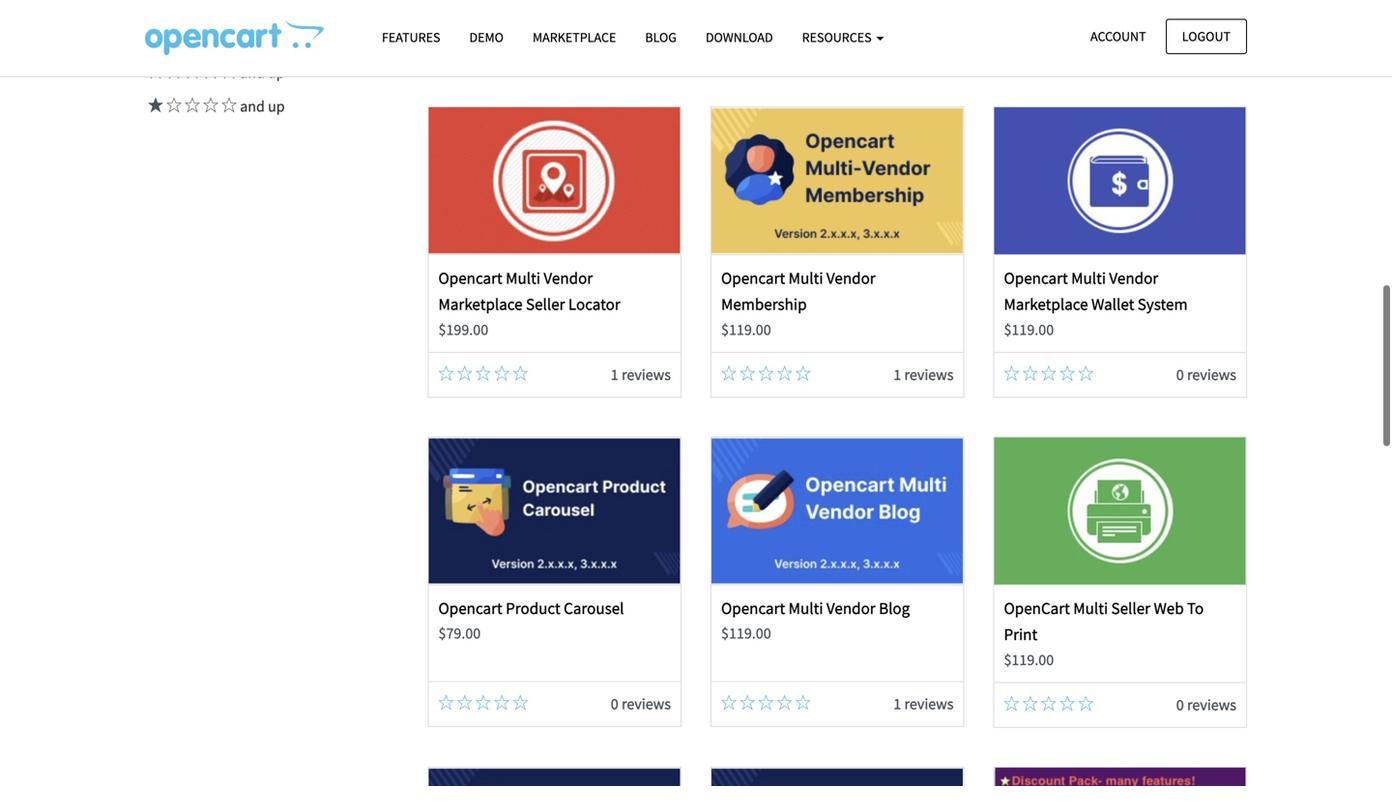 Task type: vqa. For each thing, say whether or not it's contained in the screenshot.
WITH
no



Task type: locate. For each thing, give the bounding box(es) containing it.
and up link
[[145, 29, 285, 48], [145, 63, 285, 82], [145, 97, 285, 116]]

2 vertical spatial and up
[[237, 97, 285, 116]]

0 up opencart booking and reservation system image
[[611, 695, 619, 714]]

marketplace up $199.00
[[439, 294, 523, 315]]

$119.00 inside opencart multi vendor marketplace wallet system $119.00
[[1005, 320, 1055, 339]]

multi for opencart multi vendor membership
[[789, 268, 824, 288]]

1 and from the top
[[240, 29, 265, 48]]

marketplace for opencart multi vendor marketplace seller locator
[[439, 294, 523, 315]]

opencart multi vendor marketplace seller locator $199.00
[[439, 268, 621, 339]]

and up
[[237, 29, 285, 48], [237, 63, 285, 82], [237, 97, 285, 116]]

features link
[[368, 20, 455, 54]]

opencart inside opencart multi vendor membership $119.00
[[722, 268, 786, 288]]

resources link
[[788, 20, 899, 54]]

and up for 1st and up link from the top of the page
[[237, 29, 285, 48]]

multi inside opencart multi vendor blog $119.00
[[789, 598, 824, 619]]

1 vertical spatial blog
[[879, 598, 910, 619]]

2 vertical spatial and up link
[[145, 97, 285, 116]]

0 vertical spatial and
[[240, 29, 265, 48]]

2 vertical spatial up
[[268, 97, 285, 116]]

multi inside opencart multi vendor marketplace seller locator $199.00
[[506, 268, 541, 288]]

2 vertical spatial and
[[240, 97, 265, 116]]

1 vertical spatial up
[[268, 63, 285, 82]]

opencart multi vendor membership link
[[722, 268, 876, 315]]

0 up the discount at checkout: offer percentage or fixed image
[[1177, 696, 1185, 715]]

$119.00 down print
[[1005, 650, 1055, 670]]

marketplace left wallet
[[1005, 294, 1089, 315]]

$119.00 down membership
[[722, 320, 772, 339]]

and
[[240, 29, 265, 48], [240, 63, 265, 82], [240, 97, 265, 116]]

vendor inside opencart multi vendor marketplace seller locator $199.00
[[544, 268, 593, 288]]

$119.00 down opencart multi vendor blog link
[[722, 624, 772, 643]]

opencart multi vendor membership $119.00
[[722, 268, 876, 339]]

seller left web
[[1112, 598, 1151, 619]]

1 for opencart multi vendor marketplace seller locator
[[611, 365, 619, 384]]

opencart
[[439, 268, 503, 288], [722, 268, 786, 288], [1005, 268, 1069, 288], [439, 598, 503, 619], [722, 598, 786, 619]]

0
[[611, 35, 619, 54], [1177, 365, 1185, 384], [611, 695, 619, 714], [1177, 696, 1185, 715]]

0 vertical spatial up
[[268, 29, 285, 48]]

multi for opencart multi vendor blog
[[789, 598, 824, 619]]

1 horizontal spatial seller
[[1112, 598, 1151, 619]]

1 vertical spatial seller
[[1112, 598, 1151, 619]]

0 horizontal spatial seller
[[526, 294, 565, 315]]

0 left blog link
[[611, 35, 619, 54]]

1 vertical spatial and up link
[[145, 63, 285, 82]]

multi inside opencart multi seller web to print $119.00
[[1074, 598, 1109, 619]]

reviews for opencart multi vendor membership
[[905, 365, 954, 384]]

0 vertical spatial star light image
[[182, 29, 200, 45]]

$119.00 inside opencart multi seller web to print $119.00
[[1005, 650, 1055, 670]]

$199.00
[[439, 320, 489, 339]]

0 horizontal spatial marketplace
[[439, 294, 523, 315]]

marketplace left blog link
[[533, 29, 617, 46]]

blog link
[[631, 20, 692, 54]]

features
[[382, 29, 441, 46]]

1 horizontal spatial marketplace
[[533, 29, 617, 46]]

multi for opencart multi vendor marketplace wallet system
[[1072, 268, 1107, 288]]

reviews for opencart multi vendor marketplace seller locator
[[622, 365, 671, 384]]

2 and up from the top
[[237, 63, 285, 82]]

locator
[[569, 294, 621, 315]]

1 reviews for opencart multi vendor membership
[[894, 365, 954, 384]]

marketplace link
[[518, 20, 631, 54]]

opencart multi seller web to print image
[[995, 438, 1247, 585]]

$119.00 down opencart multi vendor marketplace wallet system link
[[1005, 320, 1055, 339]]

3 up from the top
[[268, 97, 285, 116]]

opencart multi vendor marketplace wallet system link
[[1005, 268, 1188, 315]]

and for 1st and up link from the bottom of the page
[[240, 97, 265, 116]]

1 up from the top
[[268, 29, 285, 48]]

opencart
[[1005, 598, 1071, 619]]

opencart inside opencart product carousel $79.00
[[439, 598, 503, 619]]

1 reviews for opencart multi vendor marketplace seller locator
[[611, 365, 671, 384]]

opencart for opencart multi vendor membership
[[722, 268, 786, 288]]

and up for second and up link from the bottom of the page
[[237, 63, 285, 82]]

0 for opencart multi vendor marketplace wallet system
[[1177, 365, 1185, 384]]

marketplace
[[533, 29, 617, 46], [439, 294, 523, 315], [1005, 294, 1089, 315]]

0 vertical spatial blog
[[646, 29, 677, 46]]

marketplace inside opencart multi vendor marketplace wallet system $119.00
[[1005, 294, 1089, 315]]

$119.00
[[722, 320, 772, 339], [1005, 320, 1055, 339], [722, 624, 772, 643], [1005, 650, 1055, 670]]

1 vertical spatial star light image
[[145, 97, 163, 113]]

to
[[1188, 598, 1205, 619]]

logout
[[1183, 28, 1231, 45]]

opencart multi vendor blog link
[[722, 598, 910, 619]]

1 and up from the top
[[237, 29, 285, 48]]

opencart multi vendor marketplace seller locator link
[[439, 268, 621, 315]]

marketplace inside opencart multi vendor marketplace seller locator $199.00
[[439, 294, 523, 315]]

0 vertical spatial and up link
[[145, 29, 285, 48]]

3 and from the top
[[240, 97, 265, 116]]

star light o image
[[219, 29, 237, 45], [439, 35, 454, 51], [457, 35, 473, 51], [494, 35, 510, 51], [722, 35, 737, 51], [740, 35, 756, 51], [759, 35, 774, 51], [796, 35, 811, 51], [1079, 35, 1094, 51], [219, 63, 237, 79], [163, 97, 182, 113], [200, 97, 219, 113], [219, 97, 237, 113], [439, 366, 454, 381], [457, 366, 473, 381], [494, 366, 510, 381], [513, 366, 528, 381], [740, 366, 756, 381], [759, 366, 774, 381], [796, 366, 811, 381], [1023, 366, 1039, 381], [1079, 366, 1094, 381], [439, 695, 454, 711], [476, 695, 491, 711], [494, 695, 510, 711], [513, 695, 528, 711], [740, 695, 756, 711], [759, 695, 774, 711], [777, 695, 793, 711], [796, 695, 811, 711], [1005, 696, 1020, 711], [1023, 696, 1039, 711], [1042, 696, 1057, 711], [1060, 696, 1076, 711], [1079, 696, 1094, 711]]

opencart - marketplace image
[[145, 20, 324, 55]]

star light o image
[[200, 29, 219, 45], [476, 35, 491, 51], [182, 63, 200, 79], [200, 63, 219, 79], [182, 97, 200, 113], [476, 366, 491, 381], [722, 366, 737, 381], [777, 366, 793, 381], [1005, 366, 1020, 381], [1042, 366, 1057, 381], [1060, 366, 1076, 381], [457, 695, 473, 711], [722, 695, 737, 711]]

2 and from the top
[[240, 63, 265, 82]]

1 for opencart multi vendor membership
[[894, 365, 902, 384]]

system
[[1138, 294, 1188, 315]]

seller inside opencart multi vendor marketplace seller locator $199.00
[[526, 294, 565, 315]]

multi inside opencart multi vendor marketplace wallet system $119.00
[[1072, 268, 1107, 288]]

0 reviews for opencart multi seller web to print
[[1177, 696, 1237, 715]]

opencart inside opencart multi vendor marketplace seller locator $199.00
[[439, 268, 503, 288]]

star light image
[[182, 29, 200, 45], [145, 97, 163, 113]]

opencart inside opencart multi vendor marketplace wallet system $119.00
[[1005, 268, 1069, 288]]

vendor inside opencart multi vendor blog $119.00
[[827, 598, 876, 619]]

blog
[[646, 29, 677, 46], [879, 598, 910, 619]]

1
[[1177, 35, 1185, 54], [611, 365, 619, 384], [894, 365, 902, 384], [894, 695, 902, 714]]

demo
[[470, 29, 504, 46]]

star light image
[[145, 29, 163, 45], [163, 29, 182, 45], [145, 63, 163, 79], [163, 63, 182, 79]]

reviews
[[622, 35, 671, 54], [1188, 35, 1237, 54], [622, 365, 671, 384], [905, 365, 954, 384], [1188, 365, 1237, 384], [622, 695, 671, 714], [905, 695, 954, 714], [1188, 696, 1237, 715]]

up
[[268, 29, 285, 48], [268, 63, 285, 82], [268, 97, 285, 116]]

vendor
[[544, 268, 593, 288], [827, 268, 876, 288], [1110, 268, 1159, 288], [827, 598, 876, 619]]

1 horizontal spatial blog
[[879, 598, 910, 619]]

opencart multi seller web to print $119.00
[[1005, 598, 1205, 670]]

vendor inside opencart multi vendor membership $119.00
[[827, 268, 876, 288]]

seller
[[526, 294, 565, 315], [1112, 598, 1151, 619]]

carousel
[[564, 598, 624, 619]]

0 down the system
[[1177, 365, 1185, 384]]

opencart inside opencart multi vendor blog $119.00
[[722, 598, 786, 619]]

0 vertical spatial seller
[[526, 294, 565, 315]]

reviews for opencart multi seller web to print
[[1188, 696, 1237, 715]]

2 horizontal spatial marketplace
[[1005, 294, 1089, 315]]

1 vertical spatial and
[[240, 63, 265, 82]]

logout link
[[1166, 19, 1248, 54]]

opencart for opencart product carousel
[[439, 598, 503, 619]]

multi
[[506, 268, 541, 288], [789, 268, 824, 288], [1072, 268, 1107, 288], [789, 598, 824, 619], [1074, 598, 1109, 619]]

opencart multi vendor blog image
[[712, 438, 964, 585]]

0 reviews
[[611, 35, 671, 54], [1177, 365, 1237, 384], [611, 695, 671, 714], [1177, 696, 1237, 715]]

vendor inside opencart multi vendor marketplace wallet system $119.00
[[1110, 268, 1159, 288]]

and up for 1st and up link from the bottom of the page
[[237, 97, 285, 116]]

1 reviews
[[1177, 35, 1237, 54], [611, 365, 671, 384], [894, 365, 954, 384], [894, 695, 954, 714]]

demo link
[[455, 20, 518, 54]]

3 and up from the top
[[237, 97, 285, 116]]

marketplace for opencart multi vendor marketplace wallet system
[[1005, 294, 1089, 315]]

1 vertical spatial and up
[[237, 63, 285, 82]]

0 reviews for opencart product carousel
[[611, 695, 671, 714]]

seller left 'locator'
[[526, 294, 565, 315]]

0 vertical spatial and up
[[237, 29, 285, 48]]

multi inside opencart multi vendor membership $119.00
[[789, 268, 824, 288]]

account link
[[1075, 19, 1163, 54]]



Task type: describe. For each thing, give the bounding box(es) containing it.
$119.00 inside opencart multi vendor blog $119.00
[[722, 624, 772, 643]]

opencart product carousel image
[[429, 438, 681, 585]]

account
[[1091, 28, 1147, 45]]

opencart multi vendor blog $119.00
[[722, 598, 910, 643]]

reviews for opencart product carousel
[[622, 695, 671, 714]]

vendor for opencart multi vendor blog
[[827, 598, 876, 619]]

opencart multi vendor marketplace wallet system $119.00
[[1005, 268, 1188, 339]]

0 reviews for opencart multi vendor marketplace wallet system
[[1177, 365, 1237, 384]]

multi for opencart multi vendor marketplace seller locator
[[506, 268, 541, 288]]

blog inside opencart multi vendor blog $119.00
[[879, 598, 910, 619]]

opencart multi vendor marketplace seller locator image
[[429, 107, 681, 254]]

opencart multi vendor membership image
[[712, 107, 964, 254]]

discount at checkout: offer percentage or fixed image
[[995, 768, 1247, 786]]

seller inside opencart multi seller web to print $119.00
[[1112, 598, 1151, 619]]

vendor for opencart multi vendor marketplace seller locator
[[544, 268, 593, 288]]

0 horizontal spatial blog
[[646, 29, 677, 46]]

reviews for opencart multi vendor blog
[[905, 695, 954, 714]]

1 for opencart multi vendor blog
[[894, 695, 902, 714]]

and for 1st and up link from the top of the page
[[240, 29, 265, 48]]

1 reviews for opencart multi vendor blog
[[894, 695, 954, 714]]

opencart booking and reservation system image
[[429, 768, 681, 786]]

0 for opencart product carousel
[[611, 695, 619, 714]]

resources
[[803, 29, 875, 46]]

vendor for opencart multi vendor membership
[[827, 268, 876, 288]]

opencart for opencart multi vendor marketplace wallet system
[[1005, 268, 1069, 288]]

download
[[706, 29, 774, 46]]

1 horizontal spatial star light image
[[182, 29, 200, 45]]

opencart product carousel link
[[439, 598, 624, 619]]

opencart for opencart multi vendor blog
[[722, 598, 786, 619]]

0 for opencart multi seller web to print
[[1177, 696, 1185, 715]]

3 and up link from the top
[[145, 97, 285, 116]]

wallet
[[1092, 294, 1135, 315]]

reviews for opencart multi vendor marketplace wallet system
[[1188, 365, 1237, 384]]

opencart product carousel $79.00
[[439, 598, 624, 643]]

membership
[[722, 294, 807, 315]]

$79.00
[[439, 624, 481, 643]]

2 and up link from the top
[[145, 63, 285, 82]]

opencart for opencart multi vendor marketplace seller locator
[[439, 268, 503, 288]]

1 and up link from the top
[[145, 29, 285, 48]]

opencart b2b multi vendor marketplace image
[[712, 768, 964, 786]]

0 horizontal spatial star light image
[[145, 97, 163, 113]]

and for second and up link from the bottom of the page
[[240, 63, 265, 82]]

opencart multi vendor marketplace wallet system image
[[995, 107, 1247, 254]]

product
[[506, 598, 561, 619]]

web
[[1154, 598, 1185, 619]]

$119.00 inside opencart multi vendor membership $119.00
[[722, 320, 772, 339]]

print
[[1005, 625, 1038, 645]]

opencart multi seller web to print link
[[1005, 598, 1205, 645]]

multi for opencart multi seller web to print
[[1074, 598, 1109, 619]]

download link
[[692, 20, 788, 54]]

2 up from the top
[[268, 63, 285, 82]]

vendor for opencart multi vendor marketplace wallet system
[[1110, 268, 1159, 288]]



